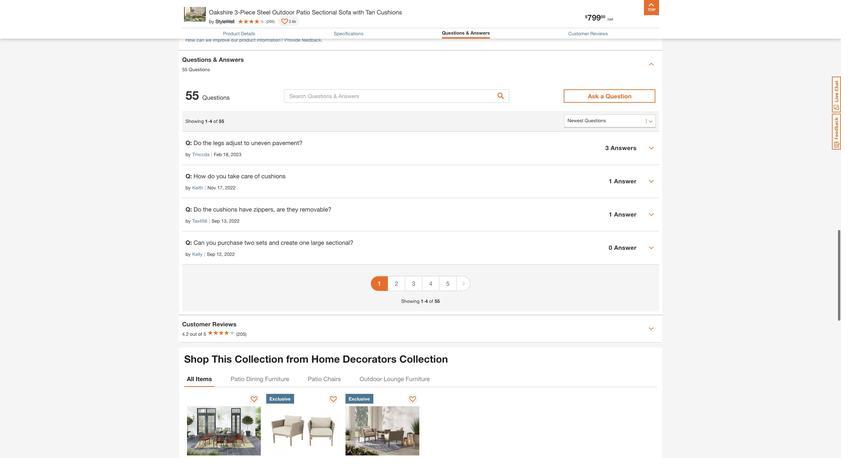 Task type: locate. For each thing, give the bounding box(es) containing it.
0 vertical spatial and
[[349, 13, 357, 18]]

q:
[[186, 139, 192, 146], [186, 172, 192, 180], [186, 205, 192, 213], [186, 239, 192, 246]]

answer up 0 answer
[[614, 211, 637, 218]]

4
[[210, 118, 212, 124], [429, 280, 433, 287], [425, 298, 428, 304]]

and right fabric
[[349, 13, 357, 18]]

2022 right 17,
[[225, 185, 236, 190]]

exclusive for oakshire 2-piece wicker outdoor patio deep seating set with tan cushions image
[[270, 396, 291, 402]]

answer down 3 answers
[[614, 177, 637, 185]]

by left tas456 button
[[186, 218, 191, 224]]

| for cushions
[[209, 218, 210, 224]]

customer reviews up 4.2 out of 5
[[182, 321, 236, 328]]

by kelly | sep 12, 2022
[[186, 251, 235, 257]]

showing 1 - 4 of 55 down 3 link
[[401, 298, 440, 304]]

0 vertical spatial cushions
[[261, 172, 286, 180]]

2 answer from the top
[[614, 211, 637, 218]]

sep
[[212, 218, 220, 224], [207, 251, 215, 257]]

of down "4" link on the right bottom
[[429, 298, 433, 304]]

5 right out on the bottom
[[204, 331, 206, 337]]

0 horizontal spatial display image
[[281, 18, 288, 25]]

and inside questions element
[[269, 239, 279, 246]]

manufacturer warranty
[[189, 13, 237, 18]]

1 horizontal spatial outdoor
[[360, 375, 382, 383]]

reviews down $ 799 00 /set
[[591, 31, 608, 36]]

by down oakshire
[[209, 18, 214, 24]]

1 vertical spatial 5
[[204, 331, 206, 337]]

1 vertical spatial 2022
[[229, 218, 240, 224]]

2 do from the top
[[194, 205, 201, 213]]

do up tmccda button
[[194, 139, 201, 146]]

chairs
[[324, 375, 341, 383]]

&
[[466, 30, 469, 36], [213, 56, 217, 63]]

caret image
[[649, 145, 654, 151], [649, 245, 654, 250]]

we
[[206, 37, 212, 43]]

live chat image
[[832, 77, 841, 113]]

4 q: from the top
[[186, 239, 192, 246]]

2 vertical spatial answers
[[611, 144, 637, 152]]

keith
[[192, 185, 203, 190]]

1 horizontal spatial &
[[466, 30, 469, 36]]

q: do the legs adjust to uneven pavement?
[[186, 139, 303, 146]]

of up legs
[[214, 118, 218, 124]]

you up by kelly | sep 12, 2022
[[206, 239, 216, 246]]

the up by tas456 | sep 13, 2022
[[203, 205, 212, 213]]

2 exclusive from the left
[[349, 396, 370, 402]]

answer for removable?
[[614, 211, 637, 218]]

lounge
[[384, 375, 404, 383]]

0 horizontal spatial collection
[[235, 353, 283, 365]]

1 horizontal spatial reviews
[[591, 31, 608, 36]]

0 vertical spatial caret image
[[649, 145, 654, 151]]

q: for q: do the cushions have zippers, are they removable?
[[186, 205, 192, 213]]

how left do
[[194, 172, 206, 180]]

& for questions & answers 55 questions
[[213, 56, 217, 63]]

out
[[190, 331, 197, 337]]

1 vertical spatial how
[[194, 172, 206, 180]]

outdoor inside 'button'
[[360, 375, 382, 383]]

1 vertical spatial answers
[[219, 56, 244, 63]]

0 vertical spatial answers
[[471, 30, 490, 36]]

2023
[[231, 151, 241, 157]]

question
[[606, 92, 632, 100]]

sep left 13,
[[212, 218, 220, 224]]

patio
[[296, 8, 310, 16], [231, 375, 245, 383], [308, 375, 322, 383]]

questions inside the '55 questions'
[[202, 94, 230, 101]]

2 the from the top
[[203, 205, 212, 213]]

answers inside questions & answers 55 questions
[[219, 56, 244, 63]]

1 display image from the left
[[251, 396, 257, 403]]

4 down "4" link on the right bottom
[[425, 298, 428, 304]]

1 horizontal spatial collection
[[400, 353, 448, 365]]

this
[[212, 353, 232, 365]]

1 1 answer from the top
[[609, 177, 637, 185]]

5 right "4" link on the right bottom
[[446, 280, 450, 287]]

1 horizontal spatial -
[[424, 298, 425, 304]]

product
[[239, 37, 256, 43]]

0 horizontal spatial answers
[[219, 56, 244, 63]]

0 horizontal spatial cushions
[[213, 205, 237, 213]]

1 horizontal spatial display image
[[409, 396, 416, 403]]

answers for questions & answers
[[471, 30, 490, 36]]

large
[[311, 239, 324, 246]]

cushions right care
[[261, 172, 286, 180]]

1 q: from the top
[[186, 139, 192, 146]]

0 vertical spatial &
[[466, 30, 469, 36]]

1 vertical spatial showing 1 - 4 of 55
[[401, 298, 440, 304]]

1 horizontal spatial display image
[[330, 396, 337, 403]]

answer right 0
[[614, 244, 637, 251]]

1 vertical spatial outdoor
[[360, 375, 382, 383]]

showing 1 - 4 of 55 up legs
[[186, 118, 224, 124]]

display image down visualtabs 'tab list'
[[409, 396, 416, 403]]

1 vertical spatial sep
[[207, 251, 215, 257]]

0 horizontal spatial &
[[213, 56, 217, 63]]

outdoor
[[272, 8, 295, 16], [360, 375, 382, 383]]

caret image right 3 answers
[[649, 145, 654, 151]]

0 horizontal spatial 5
[[204, 331, 206, 337]]

2 furniture from the left
[[406, 375, 430, 383]]

0 horizontal spatial showing 1 - 4 of 55
[[186, 118, 224, 124]]

you right do
[[216, 172, 226, 180]]

0 vertical spatial 3
[[606, 144, 609, 152]]

| left the nov
[[205, 185, 206, 190]]

tmccda button
[[192, 151, 209, 158]]

patio for patio chairs
[[308, 375, 322, 383]]

q: for q: how do you take care of cushions
[[186, 172, 192, 180]]

2022
[[225, 185, 236, 190], [229, 218, 240, 224], [224, 251, 235, 257]]

how left can
[[186, 37, 195, 43]]

q: up by tmccda | feb 18, 2023
[[186, 139, 192, 146]]

1 vertical spatial 4
[[429, 280, 433, 287]]

caret image for 0 answer
[[649, 245, 654, 250]]

2022 for cushions
[[229, 218, 240, 224]]

how inside questions element
[[194, 172, 206, 180]]

by tas456 | sep 13, 2022
[[186, 218, 240, 224]]

and right the sets
[[269, 239, 279, 246]]

| for purchase
[[204, 251, 205, 257]]

2022 for you
[[225, 185, 236, 190]]

1 vertical spatial the
[[203, 205, 212, 213]]

2022 right 13,
[[229, 218, 240, 224]]

1 vertical spatial answer
[[614, 211, 637, 218]]

1 do from the top
[[194, 139, 201, 146]]

product image image
[[184, 3, 206, 25]]

q: for q: can you purchase two sets and create one large sectional?
[[186, 239, 192, 246]]

1 horizontal spatial showing 1 - 4 of 55
[[401, 298, 440, 304]]

3 link
[[405, 276, 422, 291]]

stylewell
[[216, 18, 235, 24]]

| right kelly
[[204, 251, 205, 257]]

the for cushions
[[203, 205, 212, 213]]

0 vertical spatial 5
[[446, 280, 450, 287]]

display image left 2.6k
[[281, 18, 288, 25]]

1 vertical spatial &
[[213, 56, 217, 63]]

warranty
[[218, 13, 237, 18]]

3 answers
[[606, 144, 637, 152]]

exclusive for oakshire 3-piece wicker outdoor patio conversation set with tan cushions image
[[349, 396, 370, 402]]

reviews up (205) on the left bottom of page
[[212, 321, 236, 328]]

3 q: from the top
[[186, 205, 192, 213]]

0 horizontal spatial customer reviews
[[182, 321, 236, 328]]

outdoor up "2.6k" dropdown button on the left of page
[[272, 8, 295, 16]]

answer
[[614, 177, 637, 185], [614, 211, 637, 218], [614, 244, 637, 251]]

display image down dining
[[251, 396, 257, 403]]

4 down the '55 questions'
[[210, 118, 212, 124]]

0 vertical spatial do
[[194, 139, 201, 146]]

0 vertical spatial reviews
[[591, 31, 608, 36]]

questions & answers 55 questions
[[182, 56, 244, 72]]

showing down 3 link
[[401, 298, 420, 304]]

customer reviews down the "$"
[[569, 31, 608, 36]]

outdoor down decorators
[[360, 375, 382, 383]]

2 caret image from the top
[[649, 245, 654, 250]]

q: up by tas456 | sep 13, 2022
[[186, 205, 192, 213]]

by left kelly button
[[186, 251, 191, 257]]

1 vertical spatial 1 answer
[[609, 211, 637, 218]]

2022 right 12,
[[224, 251, 235, 257]]

by keith | nov 17, 2022
[[186, 185, 236, 190]]

1 answer down 3 answers
[[609, 177, 637, 185]]

18,
[[223, 151, 230, 157]]

shop
[[184, 353, 209, 365]]

sep for you
[[207, 251, 215, 257]]

1 horizontal spatial furniture
[[406, 375, 430, 383]]

by left tmccda button
[[186, 151, 191, 157]]

pavement?
[[272, 139, 303, 146]]

1 answer
[[609, 177, 637, 185], [609, 211, 637, 218]]

1 vertical spatial customer reviews
[[182, 321, 236, 328]]

0 horizontal spatial you
[[206, 239, 216, 246]]

patio chairs button
[[305, 371, 344, 387]]

0 vertical spatial sep
[[212, 218, 220, 224]]

0 vertical spatial outdoor
[[272, 8, 295, 16]]

collection
[[235, 353, 283, 365], [400, 353, 448, 365]]

piece
[[240, 8, 255, 16]]

| right tas456
[[209, 218, 210, 224]]

customer
[[569, 31, 589, 36], [182, 321, 211, 328]]

1
[[306, 13, 309, 18], [205, 118, 208, 124], [609, 177, 612, 185], [609, 211, 612, 218], [421, 298, 424, 304]]

furniture inside 'button'
[[406, 375, 430, 383]]

55
[[182, 67, 187, 72], [186, 88, 199, 102], [219, 118, 224, 124], [435, 298, 440, 304]]

3 answer from the top
[[614, 244, 637, 251]]

q: left do
[[186, 172, 192, 180]]

2 q: from the top
[[186, 172, 192, 180]]

furniture right dining
[[265, 375, 289, 383]]

4.2 out of 5
[[182, 331, 206, 337]]

1 answer for q: how do you take care of cushions
[[609, 177, 637, 185]]

all
[[187, 375, 194, 383]]

display image down chairs
[[330, 396, 337, 403]]

0 vertical spatial 2022
[[225, 185, 236, 190]]

specifications button
[[334, 31, 364, 36], [334, 31, 364, 36]]

1 horizontal spatial 3
[[606, 144, 609, 152]]

0 vertical spatial the
[[203, 139, 212, 146]]

1 vertical spatial and
[[269, 239, 279, 246]]

collection up visualtabs 'tab list'
[[400, 353, 448, 365]]

0 vertical spatial 1 answer
[[609, 177, 637, 185]]

0 vertical spatial customer reviews
[[569, 31, 608, 36]]

55 inside questions & answers 55 questions
[[182, 67, 187, 72]]

q: left the "can"
[[186, 239, 192, 246]]

2 horizontal spatial answers
[[611, 144, 637, 152]]

display image
[[251, 396, 257, 403], [409, 396, 416, 403]]

2.6k
[[289, 19, 296, 23]]

furniture right the lounge
[[406, 375, 430, 383]]

205
[[268, 19, 274, 23]]

of right care
[[255, 172, 260, 180]]

(205)
[[236, 331, 247, 337]]

1 furniture from the left
[[265, 375, 289, 383]]

customer reviews button
[[569, 31, 608, 36], [569, 31, 608, 36]]

furniture inside button
[[265, 375, 289, 383]]

& for questions & answers
[[466, 30, 469, 36]]

1 vertical spatial you
[[206, 239, 216, 246]]

0 horizontal spatial and
[[269, 239, 279, 246]]

outdoor lounge furniture
[[360, 375, 430, 383]]

0 horizontal spatial furniture
[[265, 375, 289, 383]]

0 horizontal spatial 4
[[210, 118, 212, 124]]

questions element
[[182, 131, 659, 265]]

0 horizontal spatial -
[[208, 118, 210, 124]]

2 vertical spatial 4
[[425, 298, 428, 304]]

all items
[[187, 375, 212, 383]]

q: for q: do the legs adjust to uneven pavement?
[[186, 139, 192, 146]]

1 horizontal spatial answers
[[471, 30, 490, 36]]

removable?
[[300, 205, 332, 213]]

- down the '55 questions'
[[208, 118, 210, 124]]

|
[[211, 151, 212, 157], [205, 185, 206, 190], [209, 218, 210, 224], [204, 251, 205, 257]]

you
[[216, 172, 226, 180], [206, 239, 216, 246]]

13,
[[221, 218, 228, 224]]

1 vertical spatial caret image
[[649, 245, 654, 250]]

1 vertical spatial do
[[194, 205, 201, 213]]

by for how do you take care of cushions
[[186, 185, 191, 190]]

2 1 answer from the top
[[609, 211, 637, 218]]

collection up the patio dining furniture
[[235, 353, 283, 365]]

display image
[[281, 18, 288, 25], [330, 396, 337, 403]]

customer down the "$"
[[569, 31, 589, 36]]

1 answer up 0 answer
[[609, 211, 637, 218]]

- down "4" link on the right bottom
[[424, 298, 425, 304]]

are
[[277, 205, 285, 213]]

3 for 3
[[412, 280, 415, 287]]

decorators
[[343, 353, 397, 365]]

adjust
[[226, 139, 242, 146]]

answers for questions & answers 55 questions
[[219, 56, 244, 63]]

furniture
[[265, 375, 289, 383], [406, 375, 430, 383]]

17,
[[217, 185, 224, 190]]

by for can you purchase two sets and create one large sectional?
[[186, 251, 191, 257]]

sep left 12,
[[207, 251, 215, 257]]

the
[[203, 139, 212, 146], [203, 205, 212, 213]]

2 vertical spatial answer
[[614, 244, 637, 251]]

all items button
[[184, 371, 215, 387]]

0 horizontal spatial exclusive
[[270, 396, 291, 402]]

customer up 4.2 out of 5
[[182, 321, 211, 328]]

0 vertical spatial showing 1 - 4 of 55
[[186, 118, 224, 124]]

Search Questions & Answers text field
[[284, 89, 510, 103]]

do
[[194, 139, 201, 146], [194, 205, 201, 213]]

information?
[[257, 37, 283, 43]]

| left feb
[[211, 151, 212, 157]]

4 right 3 link
[[429, 280, 433, 287]]

cushions up 13,
[[213, 205, 237, 213]]

| for you
[[205, 185, 206, 190]]

0 vertical spatial answer
[[614, 177, 637, 185]]

1 vertical spatial display image
[[330, 396, 337, 403]]

questions & answers button
[[442, 30, 490, 37], [442, 30, 490, 36]]

1 exclusive from the left
[[270, 396, 291, 402]]

1 vertical spatial -
[[424, 298, 425, 304]]

2 horizontal spatial 4
[[429, 280, 433, 287]]

1 vertical spatial customer
[[182, 321, 211, 328]]

product details button
[[223, 31, 255, 36], [223, 31, 255, 36]]

navigation
[[371, 271, 471, 298]]

patio dining furniture
[[231, 375, 289, 383]]

0 horizontal spatial display image
[[251, 396, 257, 403]]

1 vertical spatial 3
[[412, 280, 415, 287]]

1 horizontal spatial you
[[216, 172, 226, 180]]

can
[[194, 239, 205, 246]]

exclusive
[[270, 396, 291, 402], [349, 396, 370, 402]]

0 horizontal spatial 3
[[412, 280, 415, 287]]

0 horizontal spatial showing
[[186, 118, 204, 124]]

0 vertical spatial display image
[[281, 18, 288, 25]]

1 vertical spatial reviews
[[212, 321, 236, 328]]

with
[[353, 8, 364, 16]]

can
[[197, 37, 204, 43]]

patio left dining
[[231, 375, 245, 383]]

by for do the legs adjust to uneven pavement?
[[186, 151, 191, 157]]

0 vertical spatial showing
[[186, 118, 204, 124]]

oakshire park 9-piece aluminum outdoor dining set with sunbrella henna red cushions image
[[187, 394, 261, 458]]

1 caret image from the top
[[649, 145, 654, 151]]

1 horizontal spatial customer
[[569, 31, 589, 36]]

& inside questions & answers 55 questions
[[213, 56, 217, 63]]

caret image
[[649, 61, 654, 67], [649, 179, 654, 184], [649, 212, 654, 217], [649, 326, 654, 331]]

caret image right 0 answer
[[649, 245, 654, 250]]

1 horizontal spatial exclusive
[[349, 396, 370, 402]]

1 horizontal spatial cushions
[[261, 172, 286, 180]]

showing down the '55 questions'
[[186, 118, 204, 124]]

1 the from the top
[[203, 139, 212, 146]]

the left legs
[[203, 139, 212, 146]]

do up tas456
[[194, 205, 201, 213]]

1 horizontal spatial 5
[[446, 280, 450, 287]]

0 vertical spatial you
[[216, 172, 226, 180]]

1 collection from the left
[[235, 353, 283, 365]]

3 inside questions element
[[606, 144, 609, 152]]

2 vertical spatial 2022
[[224, 251, 235, 257]]

sofa
[[339, 8, 351, 16]]

1 horizontal spatial showing
[[401, 298, 420, 304]]

patio left chairs
[[308, 375, 322, 383]]

by left keith
[[186, 185, 191, 190]]



Task type: vqa. For each thing, say whether or not it's contained in the screenshot.


Task type: describe. For each thing, give the bounding box(es) containing it.
how can we improve our product information? provide feedback. link
[[186, 37, 323, 43]]

ask
[[588, 92, 599, 100]]

one
[[299, 239, 309, 246]]

furniture for patio dining furniture
[[265, 375, 289, 383]]

$ 799 00 /set
[[585, 13, 613, 22]]

sectional?
[[326, 239, 353, 246]]

frame
[[358, 13, 370, 18]]

home
[[311, 353, 340, 365]]

answers inside questions element
[[611, 144, 637, 152]]

0 horizontal spatial outdoor
[[272, 8, 295, 16]]

patio for patio dining furniture
[[231, 375, 245, 383]]

/set
[[607, 17, 613, 21]]

tas456
[[192, 218, 207, 224]]

uneven
[[251, 139, 271, 146]]

two
[[244, 239, 254, 246]]

00
[[601, 14, 606, 19]]

patio left year
[[296, 8, 310, 16]]

keith button
[[192, 184, 203, 191]]

kelly
[[192, 251, 202, 257]]

ask a question
[[588, 92, 632, 100]]

they
[[287, 205, 298, 213]]

navigation containing 2
[[371, 271, 471, 298]]

0
[[609, 244, 612, 251]]

0 vertical spatial 4
[[210, 118, 212, 124]]

0 horizontal spatial reviews
[[212, 321, 236, 328]]

do for do the cushions have zippers, are they removable?
[[194, 205, 201, 213]]

cushions
[[377, 8, 402, 16]]

2 display image from the left
[[409, 396, 416, 403]]

12,
[[217, 251, 223, 257]]

how can we improve our product information? provide feedback.
[[186, 37, 323, 43]]

do for do the legs adjust to uneven pavement?
[[194, 139, 201, 146]]

by for do the cushions have zippers, are they removable?
[[186, 218, 191, 224]]

5 link
[[440, 276, 456, 291]]

oakshire 3-piece steel outdoor patio sectional sofa with tan cushions
[[209, 8, 402, 16]]

(
[[267, 19, 268, 23]]

from
[[286, 353, 309, 365]]

tmccda
[[192, 151, 209, 157]]

0 answer
[[609, 244, 637, 251]]

limited
[[321, 13, 335, 18]]

2.6k button
[[278, 16, 300, 26]]

purchase
[[218, 239, 243, 246]]

feedback.
[[302, 37, 323, 43]]

manufacturer
[[189, 13, 217, 18]]

2 collection from the left
[[400, 353, 448, 365]]

do
[[208, 172, 215, 180]]

fabric
[[336, 13, 348, 18]]

the for legs
[[203, 139, 212, 146]]

0 vertical spatial how
[[186, 37, 195, 43]]

tas456 button
[[192, 217, 207, 224]]

sep for the
[[212, 218, 220, 224]]

visualtabs tab list
[[184, 371, 657, 387]]

4 caret image from the top
[[649, 326, 654, 331]]

3 for 3 answers
[[606, 144, 609, 152]]

sectional
[[312, 8, 337, 16]]

items
[[196, 375, 212, 383]]

legs
[[213, 139, 224, 146]]

1 answer from the top
[[614, 177, 637, 185]]

)
[[274, 19, 275, 23]]

| for legs
[[211, 151, 212, 157]]

answer for one
[[614, 244, 637, 251]]

oakshire
[[209, 8, 233, 16]]

oakshire 2-piece wicker outdoor patio deep seating set with tan cushions image
[[266, 394, 340, 458]]

1 caret image from the top
[[649, 61, 654, 67]]

nov
[[208, 185, 216, 190]]

improve
[[213, 37, 230, 43]]

0 vertical spatial -
[[208, 118, 210, 124]]

ask a question button
[[564, 89, 656, 103]]

by stylewell
[[209, 18, 235, 24]]

furniture for outdoor lounge furniture
[[406, 375, 430, 383]]

patio chairs
[[308, 375, 341, 383]]

specifications
[[334, 31, 364, 36]]

feedback link image
[[832, 114, 841, 150]]

1 year limited fabric and frame warranty
[[306, 13, 390, 18]]

caret image for 3 answers
[[649, 145, 654, 151]]

product
[[223, 31, 240, 36]]

steel
[[257, 8, 271, 16]]

zippers,
[[254, 205, 275, 213]]

q: how do you take care of cushions
[[186, 172, 286, 180]]

799
[[588, 13, 601, 22]]

provide
[[285, 37, 301, 43]]

of right out on the bottom
[[198, 331, 202, 337]]

2 caret image from the top
[[649, 179, 654, 184]]

4 link
[[423, 276, 439, 291]]

1 vertical spatial showing
[[401, 298, 420, 304]]

top button
[[644, 0, 659, 15]]

1 horizontal spatial customer reviews
[[569, 31, 608, 36]]

1 vertical spatial cushions
[[213, 205, 237, 213]]

patio dining furniture button
[[228, 371, 292, 387]]

create
[[281, 239, 298, 246]]

0 vertical spatial customer
[[569, 31, 589, 36]]

a
[[601, 92, 604, 100]]

by tmccda | feb 18, 2023
[[186, 151, 241, 157]]

3 caret image from the top
[[649, 212, 654, 217]]

display image inside "2.6k" dropdown button
[[281, 18, 288, 25]]

year
[[310, 13, 319, 18]]

1 horizontal spatial and
[[349, 13, 357, 18]]

dining
[[246, 375, 263, 383]]

have
[[239, 205, 252, 213]]

to
[[244, 139, 250, 146]]

( 205 )
[[267, 19, 275, 23]]

q: can you purchase two sets and create one large sectional?
[[186, 239, 353, 246]]

1 horizontal spatial 4
[[425, 298, 428, 304]]

sets
[[256, 239, 267, 246]]

kelly button
[[192, 250, 202, 258]]

feb
[[214, 151, 222, 157]]

oakshire 3-piece wicker outdoor patio conversation set with tan cushions image
[[345, 394, 419, 458]]

questions & answers
[[442, 30, 490, 36]]

shop this collection from home decorators collection
[[184, 353, 448, 365]]

2 link
[[388, 276, 405, 291]]

2022 for purchase
[[224, 251, 235, 257]]

details
[[241, 31, 255, 36]]

our
[[231, 37, 238, 43]]

of inside questions element
[[255, 172, 260, 180]]

1 answer for q: do the cushions have zippers, are they removable?
[[609, 211, 637, 218]]

0 horizontal spatial customer
[[182, 321, 211, 328]]



